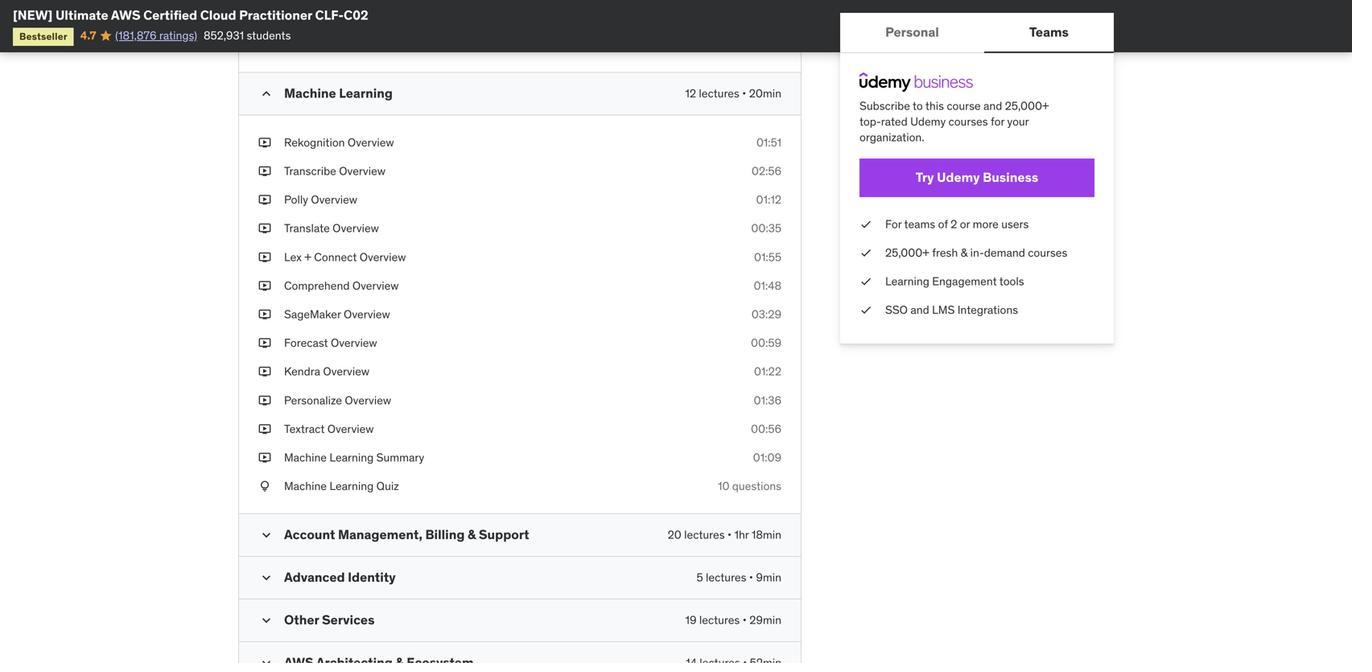 Task type: vqa. For each thing, say whether or not it's contained in the screenshot.
the leftmost A
no



Task type: locate. For each thing, give the bounding box(es) containing it.
transcribe overview
[[284, 164, 386, 178]]

practitioner
[[239, 7, 312, 23]]

1 vertical spatial udemy
[[937, 169, 980, 186]]

small image
[[258, 570, 275, 586], [258, 613, 275, 629], [258, 655, 275, 663]]

xsmall image for sagemaker overview
[[258, 307, 271, 323]]

0 vertical spatial udemy
[[911, 114, 946, 129]]

1 vertical spatial security
[[284, 37, 326, 52]]

sagemaker
[[284, 307, 341, 322]]

00:59
[[751, 336, 782, 350]]

machine
[[284, 85, 336, 101], [284, 450, 327, 465], [284, 479, 327, 494]]

1 security from the top
[[284, 9, 326, 23]]

machine for machine learning quiz
[[284, 479, 327, 494]]

other services
[[284, 612, 375, 628]]

learning
[[339, 85, 393, 101], [886, 274, 930, 289], [330, 450, 374, 465], [330, 479, 374, 494]]

overview up textract overview
[[345, 393, 391, 408]]

1 horizontal spatial 25,000+
[[1005, 99, 1049, 113]]

cloud
[[200, 7, 236, 23]]

1 vertical spatial summary
[[377, 450, 424, 465]]

0 vertical spatial small image
[[258, 86, 275, 102]]

lectures right 19
[[699, 613, 740, 628]]

1 vertical spatial small image
[[258, 527, 275, 544]]

account management, billing & support
[[284, 527, 529, 543]]

and right sso
[[911, 303, 930, 317]]

0 horizontal spatial 25,000+
[[886, 245, 930, 260]]

certified
[[143, 7, 197, 23]]

overview for sagemaker overview
[[344, 307, 390, 322]]

courses
[[949, 114, 988, 129], [1028, 245, 1068, 260]]

overview up machine learning summary on the bottom of the page
[[327, 422, 374, 436]]

small image left account
[[258, 527, 275, 544]]

machine down the textract
[[284, 450, 327, 465]]

sso and lms integrations
[[886, 303, 1018, 317]]

lectures for other services
[[699, 613, 740, 628]]

compliance up security & compliance quiz
[[338, 9, 398, 23]]

2 small image from the top
[[258, 527, 275, 544]]

0 vertical spatial 25,000+
[[1005, 99, 1049, 113]]

udemy right try
[[937, 169, 980, 186]]

1 compliance from the top
[[338, 9, 398, 23]]

overview down sagemaker overview on the left top of page
[[331, 336, 377, 350]]

for
[[886, 217, 902, 231]]

and up for
[[984, 99, 1003, 113]]

courses down course
[[949, 114, 988, 129]]

overview up transcribe overview
[[348, 135, 394, 150]]

00:56
[[751, 422, 782, 436]]

1 vertical spatial compliance
[[338, 37, 398, 52]]

1 small image from the top
[[258, 570, 275, 586]]

security up "students"
[[284, 9, 326, 23]]

learning down machine learning summary on the bottom of the page
[[330, 479, 374, 494]]

18min
[[752, 528, 782, 542]]

•
[[742, 86, 747, 101], [728, 528, 732, 542], [749, 571, 754, 585], [743, 613, 747, 628]]

lex + connect overview
[[284, 250, 406, 264]]

try
[[916, 169, 934, 186]]

2 vertical spatial machine
[[284, 479, 327, 494]]

personal button
[[840, 13, 985, 52]]

overview for kendra overview
[[323, 364, 370, 379]]

overview down comprehend overview
[[344, 307, 390, 322]]

overview for personalize overview
[[345, 393, 391, 408]]

852,931
[[204, 28, 244, 43]]

2 machine from the top
[[284, 450, 327, 465]]

questions for 18 questions
[[732, 37, 782, 52]]

0 vertical spatial security
[[284, 9, 326, 23]]

1 vertical spatial quiz
[[377, 479, 399, 494]]

and
[[984, 99, 1003, 113], [911, 303, 930, 317]]

3 machine from the top
[[284, 479, 327, 494]]

summary
[[401, 9, 448, 23], [377, 450, 424, 465]]

small image
[[258, 86, 275, 102], [258, 527, 275, 544]]

learning for machine learning quiz
[[330, 479, 374, 494]]

1 small image from the top
[[258, 86, 275, 102]]

1 questions from the top
[[732, 37, 782, 52]]

lectures right the 12
[[699, 86, 740, 101]]

xsmall image for personalize overview
[[258, 393, 271, 408]]

kendra
[[284, 364, 320, 379]]

billing
[[425, 527, 465, 543]]

teams
[[1030, 24, 1069, 40]]

• left '1hr' at right bottom
[[728, 528, 732, 542]]

compliance for quiz
[[338, 37, 398, 52]]

2
[[951, 217, 957, 231]]

0 horizontal spatial and
[[911, 303, 930, 317]]

18
[[718, 37, 730, 52]]

0 vertical spatial small image
[[258, 570, 275, 586]]

01:55
[[754, 250, 782, 264]]

summary right c02
[[401, 9, 448, 23]]

quiz down security & compliance summary
[[401, 37, 423, 52]]

[new] ultimate aws certified cloud practitioner clf-c02
[[13, 7, 368, 23]]

0 vertical spatial quiz
[[401, 37, 423, 52]]

ultimate
[[55, 7, 108, 23]]

overview down lex + connect overview
[[352, 278, 399, 293]]

machine for machine learning
[[284, 85, 336, 101]]

compliance
[[338, 9, 398, 23], [338, 37, 398, 52]]

transcribe
[[284, 164, 336, 178]]

udemy
[[911, 114, 946, 129], [937, 169, 980, 186]]

• left 9min in the bottom of the page
[[749, 571, 754, 585]]

xsmall image
[[258, 37, 271, 53], [258, 135, 271, 151], [258, 163, 271, 179], [258, 192, 271, 208], [860, 216, 873, 232], [860, 245, 873, 261], [860, 274, 873, 289], [258, 278, 271, 294], [258, 335, 271, 351], [258, 393, 271, 408], [258, 421, 271, 437]]

or
[[960, 217, 970, 231]]

small image for account
[[258, 527, 275, 544]]

00:35
[[751, 221, 782, 236]]

try udemy business link
[[860, 158, 1095, 197]]

0 vertical spatial compliance
[[338, 9, 398, 23]]

udemy business image
[[860, 72, 973, 92]]

29min
[[750, 613, 782, 628]]

security down clf-
[[284, 37, 326, 52]]

+
[[305, 250, 312, 264]]

25,000+ down teams
[[886, 245, 930, 260]]

engagement
[[932, 274, 997, 289]]

1 vertical spatial and
[[911, 303, 930, 317]]

questions down the 01:09
[[732, 479, 782, 494]]

0 vertical spatial and
[[984, 99, 1003, 113]]

small image down "students"
[[258, 86, 275, 102]]

xsmall image for polly overview
[[258, 192, 271, 208]]

tab list
[[840, 13, 1114, 53]]

10
[[718, 479, 730, 494]]

01:12
[[756, 193, 782, 207]]

1 horizontal spatial quiz
[[401, 37, 423, 52]]

20 lectures • 1hr 18min
[[668, 528, 782, 542]]

xsmall image for machine learning quiz
[[258, 479, 271, 494]]

forecast
[[284, 336, 328, 350]]

learning up machine learning quiz
[[330, 450, 374, 465]]

1 vertical spatial machine
[[284, 450, 327, 465]]

& down clf-
[[328, 37, 335, 52]]

02:56
[[752, 164, 782, 178]]

comprehend overview
[[284, 278, 399, 293]]

12
[[685, 86, 696, 101]]

19 lectures • 29min
[[685, 613, 782, 628]]

translate
[[284, 221, 330, 236]]

1 machine from the top
[[284, 85, 336, 101]]

0 horizontal spatial courses
[[949, 114, 988, 129]]

try udemy business
[[916, 169, 1039, 186]]

learning down security & compliance quiz
[[339, 85, 393, 101]]

summary up machine learning quiz
[[377, 450, 424, 465]]

2 security from the top
[[284, 37, 326, 52]]

machine learning quiz
[[284, 479, 399, 494]]

• left 20min
[[742, 86, 747, 101]]

2 vertical spatial small image
[[258, 655, 275, 663]]

2 compliance from the top
[[338, 37, 398, 52]]

03:29
[[752, 307, 782, 322]]

20
[[668, 528, 682, 542]]

overview for translate overview
[[333, 221, 379, 236]]

&
[[328, 9, 335, 23], [328, 37, 335, 52], [961, 245, 968, 260], [468, 527, 476, 543]]

udemy inside subscribe to this course and 25,000+ top‑rated udemy courses for your organization.
[[911, 114, 946, 129]]

0 horizontal spatial quiz
[[377, 479, 399, 494]]

lectures right 5
[[706, 571, 747, 585]]

personalize overview
[[284, 393, 391, 408]]

overview down the rekognition overview
[[339, 164, 386, 178]]

questions
[[732, 37, 782, 52], [732, 479, 782, 494]]

udemy down this
[[911, 114, 946, 129]]

courses right demand
[[1028, 245, 1068, 260]]

machine up "rekognition"
[[284, 85, 336, 101]]

1 horizontal spatial and
[[984, 99, 1003, 113]]

lectures for machine learning
[[699, 86, 740, 101]]

subscribe
[[860, 99, 910, 113]]

machine up account
[[284, 479, 327, 494]]

1 vertical spatial questions
[[732, 479, 782, 494]]

questions right 18 at the top right
[[732, 37, 782, 52]]

25,000+ up your
[[1005, 99, 1049, 113]]

lectures
[[699, 86, 740, 101], [684, 528, 725, 542], [706, 571, 747, 585], [699, 613, 740, 628]]

• left 29min
[[743, 613, 747, 628]]

security & compliance summary
[[284, 9, 448, 23]]

& left in-
[[961, 245, 968, 260]]

18 questions
[[718, 37, 782, 52]]

lex
[[284, 250, 302, 264]]

1 vertical spatial courses
[[1028, 245, 1068, 260]]

lectures for advanced identity
[[706, 571, 747, 585]]

overview up lex + connect overview
[[333, 221, 379, 236]]

xsmall image for rekognition overview
[[258, 135, 271, 151]]

support
[[479, 527, 529, 543]]

1 vertical spatial small image
[[258, 613, 275, 629]]

overview for comprehend overview
[[352, 278, 399, 293]]

& right billing
[[468, 527, 476, 543]]

compliance down security & compliance summary
[[338, 37, 398, 52]]

xsmall image for forecast overview
[[258, 335, 271, 351]]

overview for rekognition overview
[[348, 135, 394, 150]]

0 vertical spatial courses
[[949, 114, 988, 129]]

overview down transcribe overview
[[311, 193, 357, 207]]

0 vertical spatial questions
[[732, 37, 782, 52]]

xsmall image
[[258, 8, 271, 24], [258, 221, 271, 237], [258, 249, 271, 265], [860, 302, 873, 318], [258, 307, 271, 323], [258, 364, 271, 380], [258, 450, 271, 466], [258, 479, 271, 494]]

overview up personalize overview
[[323, 364, 370, 379]]

machine for machine learning summary
[[284, 450, 327, 465]]

identity
[[348, 569, 396, 586]]

4.7
[[80, 28, 96, 43]]

2 questions from the top
[[732, 479, 782, 494]]

management,
[[338, 527, 423, 543]]

overview for transcribe overview
[[339, 164, 386, 178]]

0 vertical spatial machine
[[284, 85, 336, 101]]

teams
[[905, 217, 936, 231]]

quiz down machine learning summary on the bottom of the page
[[377, 479, 399, 494]]

lectures right 20
[[684, 528, 725, 542]]

2 small image from the top
[[258, 613, 275, 629]]

small image for other
[[258, 613, 275, 629]]



Task type: describe. For each thing, give the bounding box(es) containing it.
business
[[983, 169, 1039, 186]]

top‑rated
[[860, 114, 908, 129]]

course
[[947, 99, 981, 113]]

and inside subscribe to this course and 25,000+ top‑rated udemy courses for your organization.
[[984, 99, 1003, 113]]

learning for machine learning summary
[[330, 450, 374, 465]]

5 lectures • 9min
[[697, 571, 782, 585]]

for
[[991, 114, 1005, 129]]

more
[[973, 217, 999, 231]]

1 vertical spatial 25,000+
[[886, 245, 930, 260]]

of
[[938, 217, 948, 231]]

tools
[[1000, 274, 1024, 289]]

this
[[926, 99, 944, 113]]

lectures for account management, billing & support
[[684, 528, 725, 542]]

1hr
[[735, 528, 749, 542]]

[new]
[[13, 7, 53, 23]]

small image for machine
[[258, 86, 275, 102]]

overview right the connect
[[360, 250, 406, 264]]

sagemaker overview
[[284, 307, 390, 322]]

services
[[322, 612, 375, 628]]

xsmall image for translate overview
[[258, 221, 271, 237]]

security for security & compliance quiz
[[284, 37, 326, 52]]

organization.
[[860, 130, 925, 145]]

polly
[[284, 193, 308, 207]]

learning up sso
[[886, 274, 930, 289]]

25,000+ fresh & in-demand courses
[[886, 245, 1068, 260]]

(181,876
[[115, 28, 157, 43]]

demand
[[984, 245, 1026, 260]]

comprehend
[[284, 278, 350, 293]]

(181,876 ratings)
[[115, 28, 197, 43]]

textract overview
[[284, 422, 374, 436]]

rekognition
[[284, 135, 345, 150]]

account
[[284, 527, 335, 543]]

xsmall image for comprehend overview
[[258, 278, 271, 294]]

tab list containing personal
[[840, 13, 1114, 53]]

01:09
[[753, 450, 782, 465]]

xsmall image for lex + connect overview
[[258, 249, 271, 265]]

personalize
[[284, 393, 342, 408]]

questions for 10 questions
[[732, 479, 782, 494]]

connect
[[314, 250, 357, 264]]

textract
[[284, 422, 325, 436]]

overview for textract overview
[[327, 422, 374, 436]]

compliance for summary
[[338, 9, 398, 23]]

10 questions
[[718, 479, 782, 494]]

1 horizontal spatial courses
[[1028, 245, 1068, 260]]

9min
[[756, 571, 782, 585]]

xsmall image for transcribe overview
[[258, 163, 271, 179]]

forecast overview
[[284, 336, 377, 350]]

xsmall image for machine learning summary
[[258, 450, 271, 466]]

translate overview
[[284, 221, 379, 236]]

advanced
[[284, 569, 345, 586]]

your
[[1008, 114, 1029, 129]]

integrations
[[958, 303, 1018, 317]]

xsmall image for kendra overview
[[258, 364, 271, 380]]

852,931 students
[[204, 28, 291, 43]]

advanced identity
[[284, 569, 396, 586]]

20min
[[749, 86, 782, 101]]

25,000+ inside subscribe to this course and 25,000+ top‑rated udemy courses for your organization.
[[1005, 99, 1049, 113]]

small image for advanced
[[258, 570, 275, 586]]

01:36
[[754, 393, 782, 408]]

in-
[[971, 245, 984, 260]]

learning for machine learning
[[339, 85, 393, 101]]

c02
[[344, 7, 368, 23]]

kendra overview
[[284, 364, 370, 379]]

xsmall image for textract overview
[[258, 421, 271, 437]]

ratings)
[[159, 28, 197, 43]]

• for other services
[[743, 613, 747, 628]]

bestseller
[[19, 30, 67, 43]]

sso
[[886, 303, 908, 317]]

12 lectures • 20min
[[685, 86, 782, 101]]

fresh
[[932, 245, 958, 260]]

teams button
[[985, 13, 1114, 52]]

aws
[[111, 7, 141, 23]]

students
[[247, 28, 291, 43]]

to
[[913, 99, 923, 113]]

lms
[[932, 303, 955, 317]]

01:22
[[754, 364, 782, 379]]

learning engagement tools
[[886, 274, 1024, 289]]

01:48
[[754, 278, 782, 293]]

overview for forecast overview
[[331, 336, 377, 350]]

5
[[697, 571, 703, 585]]

users
[[1002, 217, 1029, 231]]

rekognition overview
[[284, 135, 394, 150]]

xsmall image for security & compliance quiz
[[258, 37, 271, 53]]

security for security & compliance summary
[[284, 9, 326, 23]]

• for advanced identity
[[749, 571, 754, 585]]

machine learning summary
[[284, 450, 424, 465]]

overview for polly overview
[[311, 193, 357, 207]]

• for machine learning
[[742, 86, 747, 101]]

polly overview
[[284, 193, 357, 207]]

machine learning
[[284, 85, 393, 101]]

security & compliance quiz
[[284, 37, 423, 52]]

• for account management, billing & support
[[728, 528, 732, 542]]

courses inside subscribe to this course and 25,000+ top‑rated udemy courses for your organization.
[[949, 114, 988, 129]]

subscribe to this course and 25,000+ top‑rated udemy courses for your organization.
[[860, 99, 1049, 145]]

0 vertical spatial summary
[[401, 9, 448, 23]]

& left c02
[[328, 9, 335, 23]]

other
[[284, 612, 319, 628]]

personal
[[886, 24, 939, 40]]

3 small image from the top
[[258, 655, 275, 663]]



